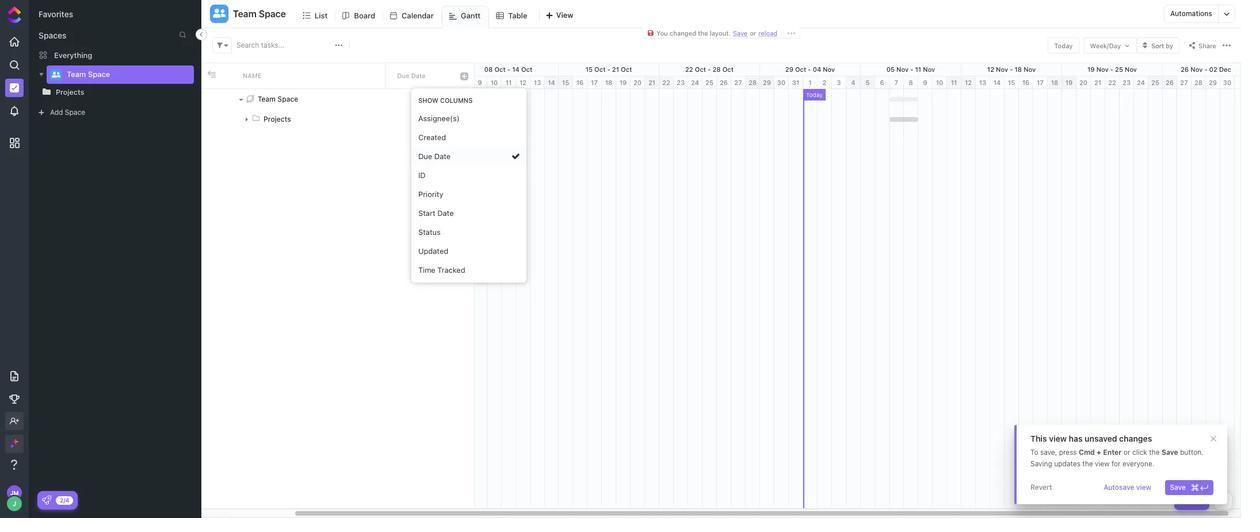 Task type: describe. For each thing, give the bounding box(es) containing it.
changed
[[670, 29, 696, 37]]

3
[[837, 79, 841, 86]]

15 for first '15' element from the right
[[1008, 79, 1015, 86]]

onboarding checklist button element
[[42, 497, 51, 506]]

8
[[909, 79, 913, 86]]

2 13 from the left
[[979, 79, 986, 86]]

0 horizontal spatial 21
[[612, 66, 619, 73]]

2 20 from the left
[[1079, 79, 1087, 86]]

15 oct - 21 oct element
[[559, 63, 659, 76]]

calendar
[[402, 11, 434, 20]]

1 vertical spatial view
[[1095, 460, 1110, 469]]

4 column header from the left
[[455, 63, 474, 89]]

2 vertical spatial date
[[437, 209, 454, 218]]

1 27 element from the left
[[731, 77, 746, 89]]

2 horizontal spatial 18
[[1051, 79, 1058, 86]]

2 27 element from the left
[[1177, 77, 1192, 89]]

due inside due date column header
[[397, 72, 409, 79]]

29 for 29 oct - 04 nov
[[785, 66, 793, 73]]

dec
[[1219, 66, 1231, 73]]

21 for second 21 element from right
[[648, 79, 655, 86]]

1 30 element from the left
[[774, 77, 789, 89]]

button.
[[1180, 449, 1204, 457]]

1
[[809, 79, 812, 86]]

05 nov - 11 nov element
[[861, 63, 961, 76]]

autosave view
[[1104, 484, 1151, 493]]

04
[[813, 66, 821, 73]]

19 nov - 25 nov
[[1087, 66, 1137, 73]]

5
[[866, 79, 870, 86]]

22 oct - 28 oct
[[685, 66, 734, 73]]

status
[[418, 228, 441, 237]]

2 16 element from the left
[[1019, 77, 1033, 89]]

autosave
[[1104, 484, 1134, 493]]

2 vertical spatial the
[[1082, 460, 1093, 469]]

2 14 element from the left
[[990, 77, 1005, 89]]

tasks...
[[261, 41, 284, 49]]

2 10 element from the left
[[933, 77, 947, 89]]

26 nov - 02 dec element
[[1163, 63, 1241, 76]]

 image inside column header
[[207, 70, 215, 78]]

3 oct from the left
[[594, 66, 605, 73]]

0 horizontal spatial 18
[[605, 79, 612, 86]]

add space
[[50, 108, 85, 117]]

search
[[236, 41, 259, 49]]

12 nov - 18 nov
[[987, 66, 1036, 73]]

- for 28
[[708, 66, 711, 73]]

calendar link
[[402, 6, 438, 28]]

08 oct - 14 oct element
[[459, 63, 559, 76]]

show
[[418, 97, 438, 104]]

save button
[[1165, 481, 1213, 496]]

21 for 1st 21 element from right
[[1094, 79, 1101, 86]]

changes
[[1119, 434, 1152, 444]]

2 10 from the left
[[936, 79, 943, 86]]

2 15 element from the left
[[1005, 77, 1019, 89]]

to
[[1030, 449, 1038, 457]]

favorites button
[[39, 9, 73, 19]]

projects
[[56, 88, 84, 96]]

5 nov from the left
[[1024, 66, 1036, 73]]

1 22 element from the left
[[659, 77, 674, 89]]

space right add
[[65, 108, 85, 117]]

search tasks...
[[236, 41, 284, 49]]

1 10 from the left
[[491, 79, 498, 86]]

19 nov - 25 nov element
[[1062, 63, 1163, 76]]

tracked
[[437, 266, 465, 275]]

2 18 element from the left
[[1048, 77, 1062, 89]]

2 horizontal spatial 11
[[951, 79, 957, 86]]

1 20 from the left
[[633, 79, 642, 86]]

28 for second 28 element
[[1194, 79, 1203, 86]]

27 for 1st 27 element from the right
[[1180, 79, 1188, 86]]

or reload
[[750, 29, 777, 37]]

nov inside 29 oct - 04 nov element
[[823, 66, 835, 73]]

show columns
[[418, 97, 473, 104]]

2 28 element from the left
[[1192, 77, 1206, 89]]

0 vertical spatial or
[[750, 29, 756, 37]]

space inside team space button
[[259, 9, 286, 19]]

12 for first 12 element
[[519, 79, 527, 86]]

3 nov from the left
[[923, 66, 935, 73]]

name column header
[[236, 63, 385, 89]]

task
[[1190, 497, 1205, 506]]

team for team space link
[[67, 70, 86, 79]]

1 15 element from the left
[[559, 77, 573, 89]]

press
[[1059, 449, 1077, 457]]

29 for second 29 element from left
[[1209, 79, 1217, 86]]

2 20 element from the left
[[1076, 77, 1091, 89]]

gantt
[[461, 11, 481, 20]]

oct inside 29 oct - 04 nov element
[[795, 66, 806, 73]]

12 for 12 nov - 18 nov
[[987, 66, 994, 73]]

due date column header
[[385, 63, 437, 89]]

for
[[1112, 460, 1121, 469]]

12 for 2nd 12 element
[[965, 79, 972, 86]]

14 for first 14 element from left
[[548, 79, 555, 86]]

22 oct - 28 oct element
[[659, 63, 760, 76]]

1 element
[[1235, 77, 1241, 89]]

1 20 element from the left
[[631, 77, 645, 89]]

team inside 'team space' cell
[[258, 95, 276, 103]]

- for 18
[[1010, 66, 1013, 73]]

this
[[1030, 434, 1047, 444]]

everyone.
[[1123, 460, 1154, 469]]

share
[[1198, 42, 1216, 49]]

- for 21
[[607, 66, 610, 73]]

2 horizontal spatial 26
[[1181, 66, 1189, 73]]

0 horizontal spatial 26
[[720, 79, 728, 86]]

2 23 from the left
[[1123, 79, 1131, 86]]

1 vertical spatial due date
[[418, 152, 451, 161]]

1 13 element from the left
[[530, 77, 545, 89]]

28 for 2nd 28 element from right
[[748, 79, 757, 86]]

05 nov - 11 nov
[[886, 66, 935, 73]]

1 horizontal spatial 18
[[1015, 66, 1022, 73]]

table link
[[508, 6, 532, 28]]

created
[[418, 133, 446, 142]]

Search tasks... text field
[[236, 37, 357, 54]]

space inside 'team space' cell
[[278, 95, 298, 103]]

enter
[[1103, 449, 1122, 457]]

columns
[[440, 97, 473, 104]]

1 18 element from the left
[[602, 77, 616, 89]]

14 for second 14 element
[[993, 79, 1001, 86]]

08
[[484, 66, 493, 73]]

click
[[1132, 449, 1147, 457]]

save,
[[1040, 449, 1057, 457]]

19 for 2nd 19 element
[[1065, 79, 1073, 86]]

add
[[50, 108, 63, 117]]

board
[[354, 11, 375, 20]]

start
[[418, 209, 435, 218]]

7 nov from the left
[[1125, 66, 1137, 73]]

1 horizontal spatial 11
[[915, 66, 921, 73]]

+
[[1097, 449, 1101, 457]]

25 for 1st the '25' element from the right
[[1151, 79, 1159, 86]]

2 29 element from the left
[[1206, 77, 1220, 89]]

cmd
[[1079, 449, 1095, 457]]

1 26 element from the left
[[717, 77, 731, 89]]

7
[[895, 79, 898, 86]]

6 oct from the left
[[722, 66, 734, 73]]

22 for 2nd the '22' element from the left
[[1108, 79, 1116, 86]]

list link
[[315, 6, 332, 28]]

team space for team space link
[[67, 70, 110, 79]]

favorites
[[39, 9, 73, 19]]

updates
[[1054, 460, 1080, 469]]

4 oct from the left
[[621, 66, 632, 73]]

4 nov from the left
[[996, 66, 1008, 73]]

assignee(s)
[[418, 114, 459, 123]]

1 10 element from the left
[[487, 77, 502, 89]]

29 oct - 04 nov element
[[760, 63, 861, 76]]

15 oct - 21 oct
[[585, 66, 632, 73]]

team space link
[[67, 66, 186, 84]]

revert
[[1030, 484, 1052, 493]]

2 23 element from the left
[[1120, 77, 1134, 89]]

this view has unsaved changes to save, press cmd + enter or click the save button. saving updates the view for everyone.
[[1030, 434, 1204, 469]]

everything link
[[29, 46, 201, 64]]

2 12 element from the left
[[961, 77, 976, 89]]

2 21 element from the left
[[1091, 77, 1105, 89]]

19 for 19 nov - 25 nov
[[1087, 66, 1095, 73]]

share button
[[1184, 37, 1216, 54]]

gantt link
[[461, 6, 485, 28]]

team space button
[[228, 1, 286, 26]]

26 nov - 02 dec
[[1181, 66, 1231, 73]]

0 horizontal spatial today
[[806, 91, 823, 98]]

2 nov from the left
[[896, 66, 909, 73]]



Task type: locate. For each thing, give the bounding box(es) containing it.
24 element
[[688, 77, 703, 89], [1134, 77, 1148, 89]]

1 horizontal spatial 21
[[648, 79, 655, 86]]

23 element
[[674, 77, 688, 89], [1120, 77, 1134, 89]]

user friends image
[[51, 71, 60, 78]]

reload
[[758, 29, 777, 37]]

1 horizontal spatial 30
[[1223, 79, 1231, 86]]

13 element down 12 nov - 18 nov
[[976, 77, 990, 89]]

view for autosave
[[1136, 484, 1151, 493]]

projects link
[[18, 86, 186, 98], [56, 88, 186, 96]]

team space
[[233, 9, 286, 19], [67, 70, 110, 79], [258, 95, 298, 103]]

14
[[512, 66, 519, 73], [548, 79, 555, 86], [993, 79, 1001, 86]]

column header
[[201, 63, 219, 89], [219, 63, 236, 89], [437, 63, 455, 89], [455, 63, 474, 89]]

1 horizontal spatial 14 element
[[990, 77, 1005, 89]]

29 for 2nd 29 element from the right
[[763, 79, 771, 86]]

10 element right the 8
[[933, 77, 947, 89]]

1 horizontal spatial 18 element
[[1048, 77, 1062, 89]]

17
[[591, 79, 598, 86], [1037, 79, 1044, 86]]

16 element
[[573, 77, 587, 89], [1019, 77, 1033, 89]]

17 element down '12 nov - 18 nov' element
[[1033, 77, 1048, 89]]

1 12 element from the left
[[516, 77, 530, 89]]

due date down created
[[418, 152, 451, 161]]

10
[[491, 79, 498, 86], [936, 79, 943, 86]]

0 vertical spatial due
[[397, 72, 409, 79]]

14 element down 08 oct - 14 oct element
[[545, 77, 559, 89]]

0 horizontal spatial 22 element
[[659, 77, 674, 89]]

nov inside 26 nov - 02 dec element
[[1191, 66, 1203, 73]]

2 19 element from the left
[[1062, 77, 1076, 89]]

17 element
[[587, 77, 602, 89], [1033, 77, 1048, 89]]

today down 1
[[806, 91, 823, 98]]

2 11 element from the left
[[947, 77, 961, 89]]

22 element down 19 nov - 25 nov element
[[1105, 77, 1120, 89]]

0 horizontal spatial 17
[[591, 79, 598, 86]]

0 horizontal spatial team
[[67, 70, 86, 79]]

date down created
[[434, 152, 451, 161]]

2 horizontal spatial 21
[[1094, 79, 1101, 86]]

0 horizontal spatial 23
[[677, 79, 685, 86]]

1 horizontal spatial 28
[[748, 79, 757, 86]]

29 up 31
[[785, 66, 793, 73]]

26 down 26 nov - 02 dec element on the top of page
[[1166, 79, 1174, 86]]

0 horizontal spatial 25 element
[[703, 77, 717, 89]]

21 element
[[645, 77, 659, 89], [1091, 77, 1105, 89]]

 image
[[460, 72, 468, 81]]

0 vertical spatial view
[[1049, 434, 1067, 444]]

save inside "button"
[[1170, 484, 1186, 493]]

id
[[418, 171, 426, 180]]

1 23 element from the left
[[674, 77, 688, 89]]

15 for second '15' element from right
[[562, 79, 569, 86]]

1 horizontal spatial 10 element
[[933, 77, 947, 89]]

14 element down 12 nov - 18 nov
[[990, 77, 1005, 89]]

1 17 element from the left
[[587, 77, 602, 89]]

2 oct from the left
[[521, 66, 532, 73]]

1 vertical spatial team space
[[67, 70, 110, 79]]

1 horizontal spatial 25
[[1115, 66, 1123, 73]]

27 element
[[731, 77, 746, 89], [1177, 77, 1192, 89]]

updated
[[418, 247, 448, 256]]

0 horizontal spatial 24 element
[[688, 77, 703, 89]]

10 right the 8
[[936, 79, 943, 86]]

20 down 15 oct - 21 oct element
[[633, 79, 642, 86]]

3 - from the left
[[708, 66, 711, 73]]

30 for second 30 element from left
[[1223, 79, 1231, 86]]

team inside team space link
[[67, 70, 86, 79]]

1 horizontal spatial 12 element
[[961, 77, 976, 89]]

team down 'name'
[[258, 95, 276, 103]]

team space cell
[[236, 89, 385, 109]]

15 element down '12 nov - 18 nov' element
[[1005, 77, 1019, 89]]

0 horizontal spatial 14
[[512, 66, 519, 73]]

17 down '12 nov - 18 nov' element
[[1037, 79, 1044, 86]]

7 - from the left
[[1110, 66, 1113, 73]]

19 for first 19 element from the left
[[619, 79, 627, 86]]

14 down 08 oct - 14 oct element
[[548, 79, 555, 86]]

7 oct from the left
[[795, 66, 806, 73]]

1 horizontal spatial 25 element
[[1148, 77, 1163, 89]]

11 element
[[502, 77, 516, 89], [947, 77, 961, 89]]

14 down 12 nov - 18 nov
[[993, 79, 1001, 86]]

board link
[[354, 6, 380, 28]]

13 element down 08 oct - 14 oct element
[[530, 77, 545, 89]]

17 for 2nd 17 element from right
[[591, 79, 598, 86]]

24 for 2nd 24 'element' from the right
[[691, 79, 699, 86]]

18
[[1015, 66, 1022, 73], [605, 79, 612, 86], [1051, 79, 1058, 86]]

30 left 31
[[777, 79, 785, 86]]

name
[[243, 72, 262, 79]]

1 horizontal spatial 12
[[965, 79, 972, 86]]

19 element down today 'button'
[[1062, 77, 1076, 89]]

you changed the layout.
[[656, 29, 731, 37]]

12 element down '12 nov - 18 nov' element
[[961, 77, 976, 89]]

- for 04
[[808, 66, 811, 73]]

2/4
[[60, 497, 69, 504]]

0 horizontal spatial 27 element
[[731, 77, 746, 89]]

27 element down 22 oct - 28 oct element
[[731, 77, 746, 89]]

due date inside column header
[[397, 72, 426, 79]]

1 horizontal spatial 19 element
[[1062, 77, 1076, 89]]

1 horizontal spatial 16
[[1022, 79, 1029, 86]]

today up 19 nov - 25 nov element
[[1054, 42, 1073, 49]]

0 horizontal spatial due
[[397, 72, 409, 79]]

0 horizontal spatial 12 element
[[516, 77, 530, 89]]

0 horizontal spatial 24
[[691, 79, 699, 86]]

2 24 element from the left
[[1134, 77, 1148, 89]]

you
[[656, 29, 668, 37]]

0 horizontal spatial 12
[[519, 79, 527, 86]]

- for 02
[[1204, 66, 1207, 73]]

0 horizontal spatial view
[[1049, 434, 1067, 444]]

26 element
[[717, 77, 731, 89], [1163, 77, 1177, 89]]

11 right 05
[[915, 66, 921, 73]]

spaces
[[39, 30, 66, 40]]

0 horizontal spatial the
[[698, 29, 708, 37]]

save down button.
[[1170, 484, 1186, 493]]

26 down 22 oct - 28 oct element
[[720, 79, 728, 86]]

16
[[576, 79, 584, 86], [1022, 79, 1029, 86]]

23 down 19 nov - 25 nov element
[[1123, 79, 1131, 86]]

8 - from the left
[[1204, 66, 1207, 73]]

31 element
[[789, 77, 803, 89]]

20 element down 15 oct - 21 oct element
[[631, 77, 645, 89]]

2
[[823, 79, 826, 86]]

has
[[1069, 434, 1083, 444]]

0 horizontal spatial 11
[[506, 79, 512, 86]]

today inside 'button'
[[1054, 42, 1073, 49]]

29 down 02
[[1209, 79, 1217, 86]]

23 element down 22 oct - 28 oct
[[674, 77, 688, 89]]

1 vertical spatial date
[[434, 152, 451, 161]]

view for this
[[1049, 434, 1067, 444]]

table
[[508, 11, 527, 20]]

10 element
[[487, 77, 502, 89], [933, 77, 947, 89]]

team space tree grid
[[201, 63, 474, 509]]

21 element down 19 nov - 25 nov
[[1091, 77, 1105, 89]]

12 element down 08 oct - 14 oct element
[[516, 77, 530, 89]]

17 down the 15 oct - 21 oct
[[591, 79, 598, 86]]

9 down 08 oct - 14 oct element
[[478, 79, 482, 86]]

02
[[1209, 66, 1217, 73]]

2 horizontal spatial 12
[[987, 66, 994, 73]]

or inside "this view has unsaved changes to save, press cmd + enter or click the save button. saving updates the view for everyone."
[[1124, 449, 1130, 457]]

team for team space button
[[233, 9, 257, 19]]

0 horizontal spatial 18 element
[[602, 77, 616, 89]]

1 29 element from the left
[[760, 77, 774, 89]]

0 horizontal spatial 16 element
[[573, 77, 587, 89]]

view down everyone.
[[1136, 484, 1151, 493]]

1 vertical spatial the
[[1149, 449, 1160, 457]]

2 26 element from the left
[[1163, 77, 1177, 89]]

26 element down 22 oct - 28 oct element
[[717, 77, 731, 89]]

due
[[397, 72, 409, 79], [418, 152, 432, 161]]

space up tasks...
[[259, 9, 286, 19]]

space down name "column header"
[[278, 95, 298, 103]]

20 down 19 nov - 25 nov
[[1079, 79, 1087, 86]]

1 vertical spatial today
[[806, 91, 823, 98]]

layout.
[[710, 29, 731, 37]]

8 nov from the left
[[1191, 66, 1203, 73]]

1 14 element from the left
[[545, 77, 559, 89]]

1 23 from the left
[[677, 79, 685, 86]]

14 right 08
[[512, 66, 519, 73]]

1 24 from the left
[[691, 79, 699, 86]]

30 element down dec
[[1220, 77, 1235, 89]]

12
[[987, 66, 994, 73], [519, 79, 527, 86], [965, 79, 972, 86]]

or left reload
[[750, 29, 756, 37]]

15 element
[[559, 77, 573, 89], [1005, 77, 1019, 89]]

12 inside '12 nov - 18 nov' element
[[987, 66, 994, 73]]

16 down '12 nov - 18 nov' element
[[1022, 79, 1029, 86]]

2 horizontal spatial 19
[[1087, 66, 1095, 73]]

1 25 element from the left
[[703, 77, 717, 89]]

17 for second 17 element from left
[[1037, 79, 1044, 86]]

1 horizontal spatial 10
[[936, 79, 943, 86]]

automations
[[1170, 9, 1212, 18]]

nov
[[823, 66, 835, 73], [896, 66, 909, 73], [923, 66, 935, 73], [996, 66, 1008, 73], [1024, 66, 1036, 73], [1096, 66, 1108, 73], [1125, 66, 1137, 73], [1191, 66, 1203, 73]]

29 element left 31
[[760, 77, 774, 89]]

2 column header from the left
[[219, 63, 236, 89]]

30 element left 31
[[774, 77, 789, 89]]

12 element
[[516, 77, 530, 89], [961, 77, 976, 89]]

30 for 1st 30 element
[[777, 79, 785, 86]]

31
[[792, 79, 799, 86]]

due date
[[397, 72, 426, 79], [418, 152, 451, 161]]

everything
[[54, 50, 92, 60]]

2 horizontal spatial the
[[1149, 449, 1160, 457]]

unsaved
[[1085, 434, 1117, 444]]

1 horizontal spatial 27
[[1180, 79, 1188, 86]]

1 9 from the left
[[478, 79, 482, 86]]

15 element down 15 oct - 21 oct element
[[559, 77, 573, 89]]

1 horizontal spatial due
[[418, 152, 432, 161]]

start date
[[418, 209, 454, 218]]

21 element down 15 oct - 21 oct element
[[645, 77, 659, 89]]

15 inside 15 oct - 21 oct element
[[585, 66, 593, 73]]

1 horizontal spatial 24
[[1137, 79, 1145, 86]]

28 element
[[746, 77, 760, 89], [1192, 77, 1206, 89]]

or left click
[[1124, 449, 1130, 457]]

27 for 1st 27 element
[[734, 79, 742, 86]]

0 horizontal spatial 23 element
[[674, 77, 688, 89]]

5 oct from the left
[[695, 66, 706, 73]]

2 16 from the left
[[1022, 79, 1029, 86]]

1 horizontal spatial 26
[[1166, 79, 1174, 86]]

23
[[677, 79, 685, 86], [1123, 79, 1131, 86]]

29 left 31
[[763, 79, 771, 86]]

16 down 15 oct - 21 oct element
[[576, 79, 584, 86]]

team space for team space button
[[233, 9, 286, 19]]

26
[[1181, 66, 1189, 73], [720, 79, 728, 86], [1166, 79, 1174, 86]]

11 element right the 8
[[947, 77, 961, 89]]

2 17 from the left
[[1037, 79, 1044, 86]]

2 vertical spatial team space
[[258, 95, 298, 103]]

25 element down 22 oct - 28 oct element
[[703, 77, 717, 89]]

0 vertical spatial the
[[698, 29, 708, 37]]

24 element down 19 nov - 25 nov element
[[1134, 77, 1148, 89]]

1 horizontal spatial today
[[1054, 42, 1073, 49]]

0 horizontal spatial 13 element
[[530, 77, 545, 89]]

1 horizontal spatial 22
[[685, 66, 693, 73]]

0 horizontal spatial 29
[[763, 79, 771, 86]]

24 for second 24 'element' from the left
[[1137, 79, 1145, 86]]

20 element
[[631, 77, 645, 89], [1076, 77, 1091, 89]]

1 vertical spatial team
[[67, 70, 86, 79]]

2 25 element from the left
[[1148, 77, 1163, 89]]

2 horizontal spatial view
[[1136, 484, 1151, 493]]

4
[[851, 79, 855, 86]]

oct
[[494, 66, 506, 73], [521, 66, 532, 73], [594, 66, 605, 73], [621, 66, 632, 73], [695, 66, 706, 73], [722, 66, 734, 73], [795, 66, 806, 73]]

22 element
[[659, 77, 674, 89], [1105, 77, 1120, 89]]

08 oct - 14 oct
[[484, 66, 532, 73]]

or
[[750, 29, 756, 37], [1124, 449, 1130, 457]]

1 nov from the left
[[823, 66, 835, 73]]

2 13 element from the left
[[976, 77, 990, 89]]

team up search
[[233, 9, 257, 19]]

view down +
[[1095, 460, 1110, 469]]

date
[[411, 72, 426, 79], [434, 152, 451, 161], [437, 209, 454, 218]]

team inside team space button
[[233, 9, 257, 19]]

18 element down 15 oct - 21 oct element
[[602, 77, 616, 89]]

1 horizontal spatial 28 element
[[1192, 77, 1206, 89]]

row
[[201, 63, 474, 89]]

11 element down 08 oct - 14 oct element
[[502, 77, 516, 89]]

1 horizontal spatial 20
[[1079, 79, 1087, 86]]

16 element down '12 nov - 18 nov' element
[[1019, 77, 1033, 89]]

19 element
[[616, 77, 631, 89], [1062, 77, 1076, 89]]

0 horizontal spatial 26 element
[[717, 77, 731, 89]]

1 horizontal spatial 17
[[1037, 79, 1044, 86]]

2 horizontal spatial team
[[258, 95, 276, 103]]

0 horizontal spatial 30
[[777, 79, 785, 86]]

time
[[418, 266, 435, 275]]

6
[[880, 79, 884, 86]]

27 down 22 oct - 28 oct element
[[734, 79, 742, 86]]

30 element
[[774, 77, 789, 89], [1220, 77, 1235, 89]]

0 vertical spatial team
[[233, 9, 257, 19]]

24 down 22 oct - 28 oct
[[691, 79, 699, 86]]

0 horizontal spatial 20
[[633, 79, 642, 86]]

0 horizontal spatial 25
[[705, 79, 713, 86]]

2 17 element from the left
[[1033, 77, 1048, 89]]

1 vertical spatial or
[[1124, 449, 1130, 457]]

12 nov - 18 nov element
[[961, 63, 1062, 76]]

22 down 22 oct - 28 oct element
[[662, 79, 670, 86]]

9 right the 8
[[923, 79, 927, 86]]

6 nov from the left
[[1096, 66, 1108, 73]]

18 element
[[602, 77, 616, 89], [1048, 77, 1062, 89]]

0 horizontal spatial 13
[[534, 79, 541, 86]]

18 element down today 'button'
[[1048, 77, 1062, 89]]

1 horizontal spatial 29 element
[[1206, 77, 1220, 89]]

1 19 element from the left
[[616, 77, 631, 89]]

2 horizontal spatial 15
[[1008, 79, 1015, 86]]

automations button
[[1164, 5, 1218, 22]]

1 oct from the left
[[494, 66, 506, 73]]

1 horizontal spatial the
[[1082, 460, 1093, 469]]

26 down share button
[[1181, 66, 1189, 73]]

10 down 08
[[491, 79, 498, 86]]

0 horizontal spatial 28 element
[[746, 77, 760, 89]]

26 element down 26 nov - 02 dec element on the top of page
[[1163, 77, 1177, 89]]

space
[[259, 9, 286, 19], [88, 70, 110, 79], [278, 95, 298, 103], [65, 108, 85, 117]]

row containing name
[[201, 63, 474, 89]]

25 element
[[703, 77, 717, 89], [1148, 77, 1163, 89]]

save left button.
[[1162, 449, 1178, 457]]

2 - from the left
[[607, 66, 610, 73]]

1 28 element from the left
[[746, 77, 760, 89]]

1 30 from the left
[[777, 79, 785, 86]]

0 horizontal spatial or
[[750, 29, 756, 37]]

revert button
[[1026, 481, 1057, 496]]

- for 11
[[910, 66, 913, 73]]

1 24 element from the left
[[688, 77, 703, 89]]

1 11 element from the left
[[502, 77, 516, 89]]

14 element
[[545, 77, 559, 89], [990, 77, 1005, 89]]

22 down you changed the layout.
[[685, 66, 693, 73]]

22 for 22 oct - 28 oct
[[685, 66, 693, 73]]

2 27 from the left
[[1180, 79, 1188, 86]]

2 horizontal spatial 29
[[1209, 79, 1217, 86]]

- for 14
[[507, 66, 510, 73]]

 image inside team space tree grid
[[460, 72, 468, 81]]

team space down everything
[[67, 70, 110, 79]]

 image
[[207, 70, 215, 78]]

27
[[734, 79, 742, 86], [1180, 79, 1188, 86]]

1 horizontal spatial 13 element
[[976, 77, 990, 89]]

0 horizontal spatial 16
[[576, 79, 584, 86]]

27 down 26 nov - 02 dec element on the top of page
[[1180, 79, 1188, 86]]

15
[[585, 66, 593, 73], [562, 79, 569, 86], [1008, 79, 1015, 86]]

30 left 1 element
[[1223, 79, 1231, 86]]

11
[[915, 66, 921, 73], [506, 79, 512, 86], [951, 79, 957, 86]]

team space inside button
[[233, 9, 286, 19]]

5 - from the left
[[910, 66, 913, 73]]

1 horizontal spatial 14
[[548, 79, 555, 86]]

13
[[534, 79, 541, 86], [979, 79, 986, 86]]

1 horizontal spatial 26 element
[[1163, 77, 1177, 89]]

date right start
[[437, 209, 454, 218]]

saving
[[1030, 460, 1052, 469]]

autosave view button
[[1099, 481, 1156, 496]]

1 horizontal spatial 13
[[979, 79, 986, 86]]

1 horizontal spatial or
[[1124, 449, 1130, 457]]

05
[[886, 66, 895, 73]]

the down cmd
[[1082, 460, 1093, 469]]

team
[[233, 9, 257, 19], [67, 70, 86, 79], [258, 95, 276, 103]]

11 down 08 oct - 14 oct element
[[506, 79, 512, 86]]

29 oct - 04 nov
[[785, 66, 835, 73]]

28 down 26 nov - 02 dec element on the top of page
[[1194, 79, 1203, 86]]

today button
[[1048, 37, 1079, 54]]

2 30 from the left
[[1223, 79, 1231, 86]]

17 element down the 15 oct - 21 oct
[[587, 77, 602, 89]]

0 horizontal spatial 14 element
[[545, 77, 559, 89]]

19 element down 15 oct - 21 oct element
[[616, 77, 631, 89]]

- for 25
[[1110, 66, 1113, 73]]

list
[[315, 11, 328, 20]]

1 27 from the left
[[734, 79, 742, 86]]

24 element down 22 oct - 28 oct
[[688, 77, 703, 89]]

22 element down 22 oct - 28 oct element
[[659, 77, 674, 89]]

6 - from the left
[[1010, 66, 1013, 73]]

29
[[785, 66, 793, 73], [763, 79, 771, 86], [1209, 79, 1217, 86]]

10 element down 08
[[487, 77, 502, 89]]

space down everything link
[[88, 70, 110, 79]]

due date up show
[[397, 72, 426, 79]]

1 horizontal spatial 17 element
[[1033, 77, 1048, 89]]

2 24 from the left
[[1137, 79, 1145, 86]]

2 vertical spatial team
[[258, 95, 276, 103]]

16 for second 16 element from left
[[1022, 79, 1029, 86]]

13 element
[[530, 77, 545, 89], [976, 77, 990, 89]]

1 16 from the left
[[576, 79, 584, 86]]

the
[[698, 29, 708, 37], [1149, 449, 1160, 457], [1082, 460, 1093, 469]]

the right click
[[1149, 449, 1160, 457]]

space inside team space link
[[88, 70, 110, 79]]

date inside column header
[[411, 72, 426, 79]]

19
[[1087, 66, 1095, 73], [619, 79, 627, 86], [1065, 79, 1073, 86]]

2 9 from the left
[[923, 79, 927, 86]]

1 13 from the left
[[534, 79, 541, 86]]

onboarding checklist button image
[[42, 497, 51, 506]]

13 down 08 oct - 14 oct element
[[534, 79, 541, 86]]

1 16 element from the left
[[573, 77, 587, 89]]

1 17 from the left
[[591, 79, 598, 86]]

23 down 22 oct - 28 oct element
[[677, 79, 685, 86]]

24 down 19 nov - 25 nov element
[[1137, 79, 1145, 86]]

1 21 element from the left
[[645, 77, 659, 89]]

29 element down 02
[[1206, 77, 1220, 89]]

25 for first the '25' element from the left
[[705, 79, 713, 86]]

16 element down the 15 oct - 21 oct
[[573, 77, 587, 89]]

1 column header from the left
[[201, 63, 219, 89]]

priority
[[418, 190, 443, 199]]

1 horizontal spatial 15
[[585, 66, 593, 73]]

0 horizontal spatial 30 element
[[774, 77, 789, 89]]

4 - from the left
[[808, 66, 811, 73]]

22 for second the '22' element from the right
[[662, 79, 670, 86]]

20
[[633, 79, 642, 86], [1079, 79, 1087, 86]]

28 element down 26 nov - 02 dec element on the top of page
[[1192, 77, 1206, 89]]

28 left 31
[[748, 79, 757, 86]]

save inside "this view has unsaved changes to save, press cmd + enter or click the save button. saving updates the view for everyone."
[[1162, 449, 1178, 457]]

0 horizontal spatial 22
[[662, 79, 670, 86]]

team space - 0.00% row
[[201, 89, 474, 109]]

28 down layout.
[[713, 66, 721, 73]]

view up the save,
[[1049, 434, 1067, 444]]

1 - from the left
[[507, 66, 510, 73]]

0 horizontal spatial 15
[[562, 79, 569, 86]]

spaces link
[[29, 30, 66, 40]]

0 horizontal spatial 10 element
[[487, 77, 502, 89]]

19 inside 19 nov - 25 nov element
[[1087, 66, 1095, 73]]

2 22 element from the left
[[1105, 77, 1120, 89]]

22 down 19 nov - 25 nov element
[[1108, 79, 1116, 86]]

0 horizontal spatial 28
[[713, 66, 721, 73]]

0 vertical spatial team space
[[233, 9, 286, 19]]

time tracked
[[418, 266, 465, 275]]

15 for 15 oct - 21 oct
[[585, 66, 593, 73]]

28
[[713, 66, 721, 73], [748, 79, 757, 86], [1194, 79, 1203, 86]]

today
[[1054, 42, 1073, 49], [806, 91, 823, 98]]

16 for 2nd 16 element from right
[[576, 79, 584, 86]]

date up show
[[411, 72, 426, 79]]

2 vertical spatial view
[[1136, 484, 1151, 493]]

2 30 element from the left
[[1220, 77, 1235, 89]]

team space down 'name'
[[258, 95, 298, 103]]

29 element
[[760, 77, 774, 89], [1206, 77, 1220, 89]]

0 horizontal spatial 19
[[619, 79, 627, 86]]

-
[[507, 66, 510, 73], [607, 66, 610, 73], [708, 66, 711, 73], [808, 66, 811, 73], [910, 66, 913, 73], [1010, 66, 1013, 73], [1110, 66, 1113, 73], [1204, 66, 1207, 73]]

team space inside cell
[[258, 95, 298, 103]]

2 horizontal spatial 28
[[1194, 79, 1203, 86]]

0 horizontal spatial 21 element
[[645, 77, 659, 89]]

view inside "button"
[[1136, 484, 1151, 493]]

0 horizontal spatial 27
[[734, 79, 742, 86]]

3 column header from the left
[[437, 63, 455, 89]]

28 element left 31
[[746, 77, 760, 89]]

30
[[777, 79, 785, 86], [1223, 79, 1231, 86]]

25
[[1115, 66, 1123, 73], [705, 79, 713, 86], [1151, 79, 1159, 86]]

27 element down 26 nov - 02 dec element on the top of page
[[1177, 77, 1192, 89]]

20 element down 19 nov - 25 nov
[[1076, 77, 1091, 89]]



Task type: vqa. For each thing, say whether or not it's contained in the screenshot.
Tree within Sidebar navigation
no



